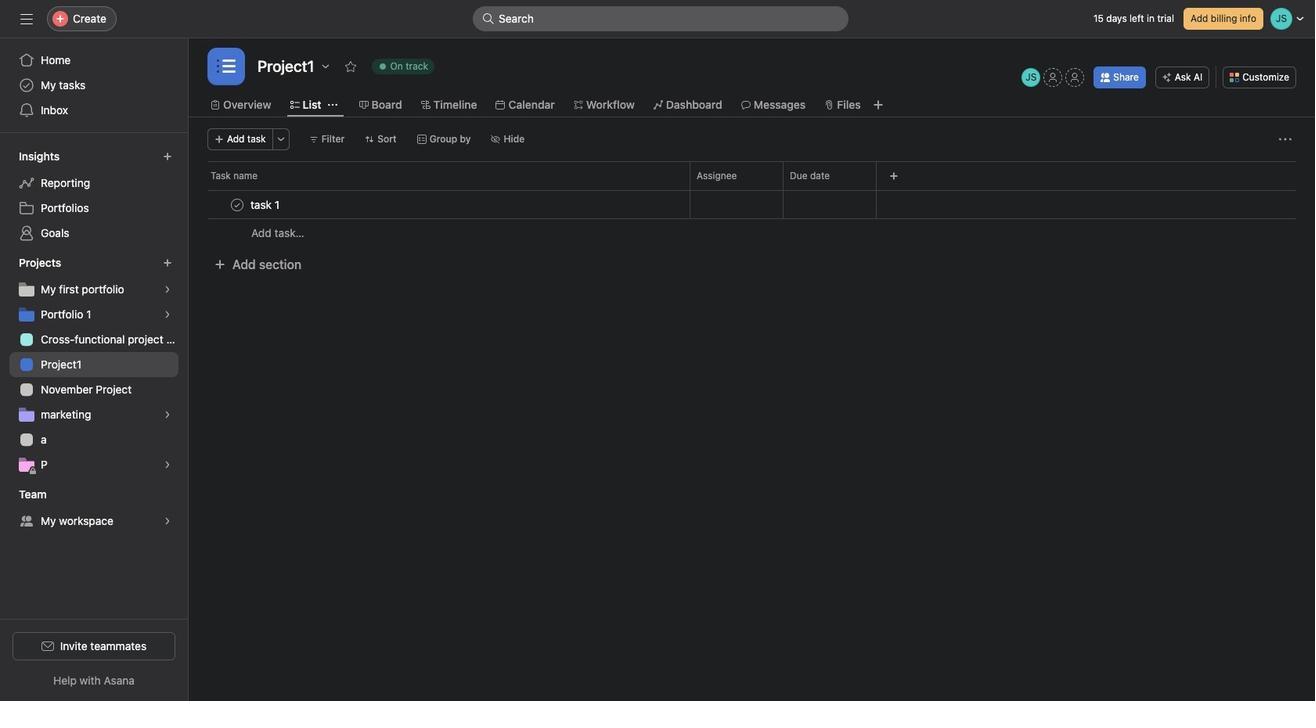 Task type: locate. For each thing, give the bounding box(es) containing it.
see details, p image
[[163, 460, 172, 470]]

see details, my first portfolio image
[[163, 285, 172, 294]]

see details, marketing image
[[163, 410, 172, 420]]

teams element
[[0, 481, 188, 537]]

insights element
[[0, 142, 188, 249]]

list box
[[473, 6, 849, 31]]

prominent image
[[482, 13, 495, 25]]

projects element
[[0, 249, 188, 481]]

Mark complete checkbox
[[228, 195, 247, 214]]

mark complete image
[[228, 195, 247, 214]]

see details, my workspace image
[[163, 517, 172, 526]]

row
[[189, 161, 1315, 190], [207, 189, 1296, 191], [189, 190, 1315, 219], [189, 218, 1315, 247]]

more actions image
[[1279, 133, 1292, 146]]

Task name text field
[[247, 197, 284, 213]]

manage project members image
[[1022, 68, 1041, 87]]

add field image
[[889, 171, 899, 181]]



Task type: describe. For each thing, give the bounding box(es) containing it.
global element
[[0, 38, 188, 132]]

see details, portfolio 1 image
[[163, 310, 172, 319]]

more actions image
[[276, 135, 285, 144]]

header untitled section tree grid
[[189, 190, 1315, 247]]

task 1 cell
[[189, 190, 690, 219]]

list image
[[217, 57, 236, 76]]

add to starred image
[[344, 60, 357, 73]]

new project or portfolio image
[[163, 258, 172, 268]]

new insights image
[[163, 152, 172, 161]]

add tab image
[[872, 99, 884, 111]]

tab actions image
[[328, 100, 337, 110]]

hide sidebar image
[[20, 13, 33, 25]]



Task type: vqa. For each thing, say whether or not it's contained in the screenshot.
Add field icon
yes



